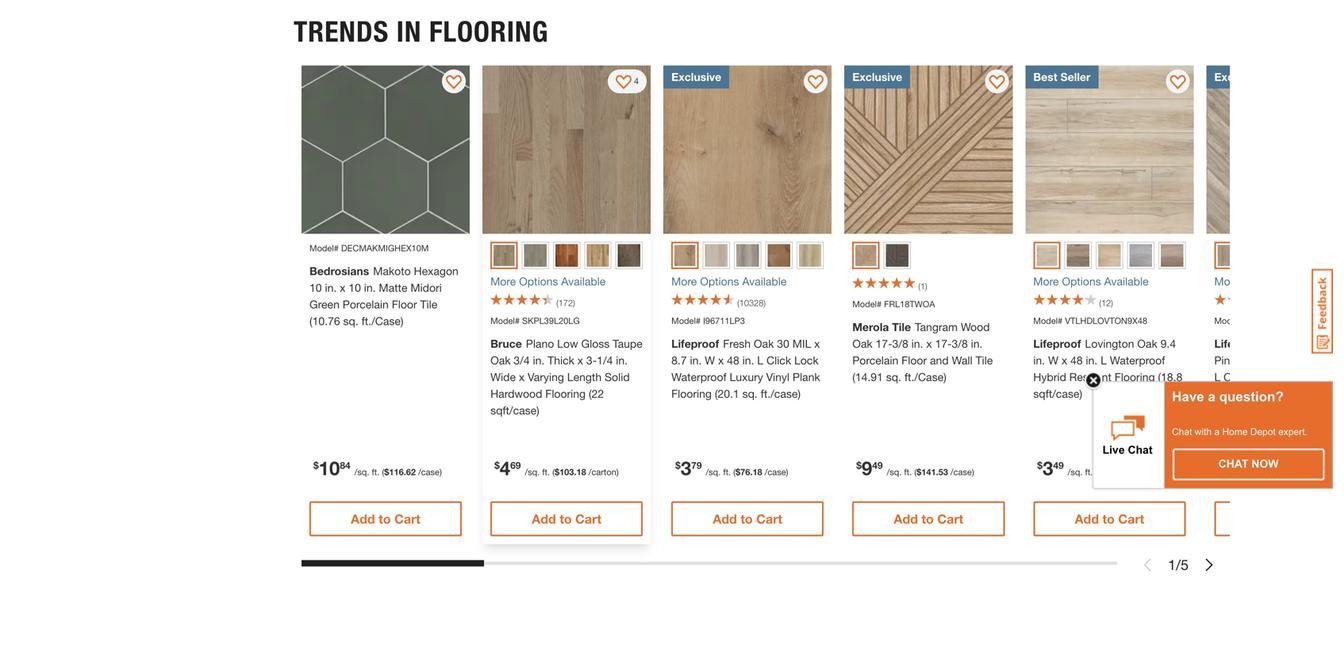 Task type: locate. For each thing, give the bounding box(es) containing it.
gray image
[[618, 244, 641, 267]]

in. up green
[[325, 281, 337, 294]]

more options available for plano
[[491, 275, 606, 288]]

/sq. inside $ 9 49 /sq. ft. ( $ 141 . 53 /case )
[[887, 467, 902, 477]]

ft. inside $ 9 49 /sq. ft. ( $ 141 . 53 /case )
[[905, 467, 912, 477]]

ft./case) down 'matte' at the top left
[[362, 314, 404, 328]]

. for 4
[[574, 467, 577, 477]]

porcelain inside makoto hexagon 10 in. x 10 in. matte midori green porcelain floor tile (10.76 sq. ft./case)
[[343, 298, 389, 311]]

1 vertical spatial sq.
[[887, 370, 902, 383]]

2 . from the left
[[574, 467, 577, 477]]

0 vertical spatial sq.
[[343, 314, 359, 328]]

2 l from the left
[[1101, 354, 1107, 367]]

1 horizontal spatial exclusive
[[853, 70, 903, 83]]

0 vertical spatial 1
[[921, 281, 926, 291]]

tile down model# frl18twoa
[[893, 320, 911, 333]]

1 w from the left
[[705, 354, 715, 367]]

add
[[351, 511, 375, 526], [532, 511, 556, 526], [713, 511, 737, 526], [894, 511, 919, 526], [1075, 511, 1100, 526]]

options for lovington
[[1063, 275, 1102, 288]]

1 horizontal spatial 3
[[1043, 456, 1054, 479]]

5 add to cart from the left
[[1075, 511, 1145, 526]]

0 horizontal spatial waterproof
[[672, 370, 727, 383]]

2 display image from the left
[[1171, 75, 1186, 91]]

1 horizontal spatial floor
[[902, 354, 927, 367]]

2 more options available from the left
[[672, 275, 787, 288]]

( 1 )
[[919, 281, 928, 291]]

0 horizontal spatial sq.
[[343, 314, 359, 328]]

more options available link for gloss
[[491, 273, 643, 290]]

euclid hill oak image
[[1099, 244, 1121, 267]]

/case for 3
[[765, 467, 787, 477]]

0 vertical spatial 4
[[634, 76, 639, 86]]

4 more options available from the left
[[1215, 275, 1330, 288]]

. inside $ 3 79 /sq. ft. ( $ 76 . 18 /case )
[[751, 467, 753, 477]]

available up i1655105lc at the right
[[1286, 275, 1330, 288]]

1 ft. from the left
[[372, 467, 380, 477]]

add to cart down 103
[[532, 511, 602, 526]]

3 more options available from the left
[[1034, 275, 1149, 288]]

solid
[[605, 370, 630, 383]]

1 /sq. from the left
[[355, 467, 370, 477]]

2 more options available link from the left
[[672, 273, 824, 290]]

oak up the wide at the bottom of page
[[491, 354, 511, 367]]

model# up merola
[[853, 299, 882, 309]]

vtlhdlovton9x48
[[1066, 316, 1148, 326]]

floor inside makoto hexagon 10 in. x 10 in. matte midori green porcelain floor tile (10.76 sq. ft./case)
[[392, 298, 417, 311]]

3 lifeproof from the left
[[1215, 337, 1263, 350]]

4 to from the left
[[922, 511, 934, 526]]

add down $ 10 84 /sq. ft. ( $ 116 . 62 /case )
[[351, 511, 375, 526]]

1 horizontal spatial l
[[1101, 354, 1107, 367]]

1 left 5
[[1169, 556, 1177, 573]]

1 horizontal spatial ft./case)
[[905, 370, 947, 383]]

0 horizontal spatial 4
[[500, 456, 511, 479]]

18
[[577, 467, 587, 477], [753, 467, 763, 477]]

model#
[[310, 243, 339, 253], [853, 299, 882, 309], [491, 316, 520, 326], [672, 316, 701, 326], [1034, 316, 1063, 326], [1215, 316, 1244, 326]]

sq.
[[343, 314, 359, 328], [887, 370, 902, 383], [743, 387, 758, 400]]

1 48 from the left
[[727, 354, 740, 367]]

dusk cherry image
[[799, 244, 822, 267]]

1 horizontal spatial 1
[[1169, 556, 1177, 573]]

depot
[[1251, 426, 1276, 437]]

3 to from the left
[[741, 511, 753, 526]]

click
[[767, 354, 792, 367]]

5 /sq. from the left
[[1068, 467, 1083, 477]]

shale image
[[524, 244, 547, 267]]

0 horizontal spatial sqft/case)
[[491, 404, 540, 417]]

2 horizontal spatial /case
[[951, 467, 972, 477]]

model# up "bruce"
[[491, 316, 520, 326]]

tile down midori
[[420, 298, 438, 311]]

/sq. for tangram wood oak 17-3/8 in. x 17-3/8 in. porcelain floor and wall tile (14.91 sq. ft./case)
[[887, 467, 902, 477]]

model# for fresh oak 30 mil x 8.7 in. w x 48 in. l click lock waterproof luxury vinyl plank flooring (20.1 sq. ft./case)
[[672, 316, 701, 326]]

2 display image from the left
[[616, 75, 632, 91]]

1 cart from the left
[[395, 511, 421, 526]]

49 inside $ 3 49 /sq. ft.
[[1054, 460, 1064, 471]]

1 up frl18twoa
[[921, 281, 926, 291]]

waterproof inside lovington oak 9.4 in. w x 48 in. l waterproof hybrid resilient flooring (18.8 sqft/case)
[[1111, 354, 1166, 367]]

( inside $ 4 69 /sq. ft. ( $ 103 . 18 /carton )
[[553, 467, 555, 477]]

exclusive
[[672, 70, 722, 83], [853, 70, 903, 83], [1215, 70, 1265, 83]]

lifeproof up hybrid
[[1034, 337, 1082, 350]]

add down $ 9 49 /sq. ft. ( $ 141 . 53 /case )
[[894, 511, 919, 526]]

in. up luxury
[[743, 354, 755, 367]]

(22
[[589, 387, 604, 400]]

sqft/case)
[[1034, 387, 1083, 400], [491, 404, 540, 417]]

3 . from the left
[[751, 467, 753, 477]]

available for gloss
[[562, 275, 606, 288]]

oak inside tangram wood oak 17-3/8 in. x 17-3/8 in. porcelain floor and wall tile (14.91 sq. ft./case)
[[853, 337, 873, 350]]

more down taupe 'icon'
[[491, 275, 516, 288]]

options down shale image
[[519, 275, 558, 288]]

with
[[1195, 426, 1212, 437]]

1 vertical spatial ft./case)
[[905, 370, 947, 383]]

5 add to cart button from the left
[[1034, 501, 1186, 536]]

1 vertical spatial 4
[[500, 456, 511, 479]]

0 horizontal spatial 1
[[921, 281, 926, 291]]

0 vertical spatial ft./case)
[[362, 314, 404, 328]]

. inside $ 10 84 /sq. ft. ( $ 116 . 62 /case )
[[404, 467, 406, 477]]

/case inside $ 10 84 /sq. ft. ( $ 116 . 62 /case )
[[418, 467, 440, 477]]

sqft/case) down hardwood
[[491, 404, 540, 417]]

add to cart button
[[310, 501, 462, 536], [491, 501, 643, 536], [672, 501, 824, 536], [853, 501, 1005, 536], [1034, 501, 1186, 536]]

0 horizontal spatial display image
[[446, 75, 462, 91]]

2 18 from the left
[[753, 467, 763, 477]]

9
[[862, 456, 873, 479]]

display image inside 4 dropdown button
[[616, 75, 632, 91]]

tile inside tangram wood oak 17-3/8 in. x 17-3/8 in. porcelain floor and wall tile (14.91 sq. ft./case)
[[976, 354, 993, 367]]

2 vertical spatial tile
[[976, 354, 993, 367]]

0 horizontal spatial 49
[[873, 460, 883, 471]]

$
[[314, 460, 319, 471], [495, 460, 500, 471], [676, 460, 681, 471], [857, 460, 862, 471], [1038, 460, 1043, 471], [384, 467, 389, 477], [555, 467, 560, 477], [736, 467, 741, 477], [917, 467, 922, 477]]

more options available link up 10328
[[672, 273, 824, 290]]

to for fresh oak 30 mil x 8.7 in. w x 48 in. l click lock waterproof luxury vinyl plank flooring (20.1 sq. ft./case)
[[741, 511, 753, 526]]

w inside lovington oak 9.4 in. w x 48 in. l waterproof hybrid resilient flooring (18.8 sqft/case)
[[1049, 354, 1059, 367]]

cart
[[395, 511, 421, 526], [576, 511, 602, 526], [757, 511, 783, 526], [938, 511, 964, 526], [1119, 511, 1145, 526]]

lifeproof up 8.7
[[672, 337, 720, 350]]

low
[[557, 337, 578, 350]]

18 for 3
[[753, 467, 763, 477]]

1 horizontal spatial sqft/case)
[[1034, 387, 1083, 400]]

fresh oak 30 mil x 8.7 in. w x 48 in. l click lock waterproof luxury vinyl plank flooring (20.1 sq. ft./case)
[[672, 337, 821, 400]]

1 more options available from the left
[[491, 275, 606, 288]]

add to cart button for tangram wood oak 17-3/8 in. x 17-3/8 in. porcelain floor and wall tile (14.91 sq. ft./case)
[[853, 501, 1005, 536]]

( 172 )
[[557, 298, 575, 308]]

(10.76
[[310, 314, 340, 328]]

more options available up ( 12 )
[[1034, 275, 1149, 288]]

ft./case) down and
[[905, 370, 947, 383]]

3 cart from the left
[[757, 511, 783, 526]]

2 cart from the left
[[576, 511, 602, 526]]

more down fresh oak image
[[672, 275, 697, 288]]

add to cart button down '76'
[[672, 501, 824, 536]]

0 vertical spatial waterproof
[[1111, 354, 1166, 367]]

oak inside lovington oak 9.4 in. w x 48 in. l waterproof hybrid resilient flooring (18.8 sqft/case)
[[1138, 337, 1158, 350]]

3 add from the left
[[713, 511, 737, 526]]

0 horizontal spatial porcelain
[[343, 298, 389, 311]]

3 options from the left
[[1063, 275, 1102, 288]]

2 ft. from the left
[[542, 467, 550, 477]]

( 10328 )
[[738, 298, 766, 308]]

add down $ 3 79 /sq. ft. ( $ 76 . 18 /case )
[[713, 511, 737, 526]]

1 horizontal spatial display image
[[616, 75, 632, 91]]

. left /carton
[[574, 467, 577, 477]]

fresh
[[724, 337, 751, 350]]

53
[[939, 467, 949, 477]]

add to cart button down 103
[[491, 501, 643, 536]]

2 to from the left
[[560, 511, 572, 526]]

17- up and
[[936, 337, 952, 350]]

17-
[[876, 337, 893, 350], [936, 337, 952, 350]]

1 display image from the left
[[989, 75, 1005, 91]]

10 up green
[[310, 281, 322, 294]]

0 vertical spatial porcelain
[[343, 298, 389, 311]]

available down the boone lane oak icon
[[1105, 275, 1149, 288]]

( inside $ 3 79 /sq. ft. ( $ 76 . 18 /case )
[[734, 467, 736, 477]]

10
[[310, 281, 322, 294], [349, 281, 361, 294], [319, 456, 340, 479]]

1 l from the left
[[758, 354, 764, 367]]

x inside lovington oak 9.4 in. w x 48 in. l waterproof hybrid resilient flooring (18.8 sqft/case)
[[1062, 354, 1068, 367]]

trends in flooring
[[294, 14, 549, 49]]

2 48 from the left
[[1071, 354, 1083, 367]]

cart down 62
[[395, 511, 421, 526]]

2 w from the left
[[1049, 354, 1059, 367]]

oak left 9.4
[[1138, 337, 1158, 350]]

4 inside dropdown button
[[634, 76, 639, 86]]

2 options from the left
[[700, 275, 740, 288]]

display image for 3
[[1171, 75, 1186, 91]]

( left 103
[[553, 467, 555, 477]]

) inside $ 10 84 /sq. ft. ( $ 116 . 62 /case )
[[440, 467, 442, 477]]

1 display image from the left
[[446, 75, 462, 91]]

chat now link
[[1174, 449, 1324, 480]]

2 vertical spatial sq.
[[743, 387, 758, 400]]

add for tangram wood oak 17-3/8 in. x 17-3/8 in. porcelain floor and wall tile (14.91 sq. ft./case)
[[894, 511, 919, 526]]

add for lovington oak 9.4 in. w x 48 in. l waterproof hybrid resilient flooring (18.8 sqft/case)
[[1075, 511, 1100, 526]]

cart for fresh oak 30 mil x 8.7 in. w x 48 in. l click lock waterproof luxury vinyl plank flooring (20.1 sq. ft./case)
[[757, 511, 783, 526]]

ft./case)
[[761, 387, 801, 400]]

sq. inside the fresh oak 30 mil x 8.7 in. w x 48 in. l click lock waterproof luxury vinyl plank flooring (20.1 sq. ft./case)
[[743, 387, 758, 400]]

1 add to cart button from the left
[[310, 501, 462, 536]]

2 /sq. from the left
[[525, 467, 540, 477]]

3 more options available link from the left
[[1034, 273, 1186, 290]]

48
[[727, 354, 740, 367], [1071, 354, 1083, 367]]

1 horizontal spatial w
[[1049, 354, 1059, 367]]

4 /sq. from the left
[[887, 467, 902, 477]]

48 inside the fresh oak 30 mil x 8.7 in. w x 48 in. l click lock waterproof luxury vinyl plank flooring (20.1 sq. ft./case)
[[727, 354, 740, 367]]

options down hyde creek oak icon
[[1063, 275, 1102, 288]]

add to cart for fresh oak 30 mil x 8.7 in. w x 48 in. l click lock waterproof luxury vinyl plank flooring (20.1 sq. ft./case)
[[713, 511, 783, 526]]

to for lovington oak 9.4 in. w x 48 in. l waterproof hybrid resilient flooring (18.8 sqft/case)
[[1103, 511, 1115, 526]]

model# left i96711lp3
[[672, 316, 701, 326]]

0 horizontal spatial exclusive
[[672, 70, 722, 83]]

add to cart
[[351, 511, 421, 526], [532, 511, 602, 526], [713, 511, 783, 526], [894, 511, 964, 526], [1075, 511, 1145, 526]]

1 horizontal spatial 18
[[753, 467, 763, 477]]

add for fresh oak 30 mil x 8.7 in. w x 48 in. l click lock waterproof luxury vinyl plank flooring (20.1 sq. ft./case)
[[713, 511, 737, 526]]

1 vertical spatial tile
[[893, 320, 911, 333]]

more down lovington 'image'
[[1034, 275, 1059, 288]]

l inside lovington oak 9.4 in. w x 48 in. l waterproof hybrid resilient flooring (18.8 sqft/case)
[[1101, 354, 1107, 367]]

0 vertical spatial sqft/case)
[[1034, 387, 1083, 400]]

add to cart for tangram wood oak 17-3/8 in. x 17-3/8 in. porcelain floor and wall tile (14.91 sq. ft./case)
[[894, 511, 964, 526]]

1 available from the left
[[562, 275, 606, 288]]

0 vertical spatial floor
[[392, 298, 417, 311]]

1 horizontal spatial waterproof
[[1111, 354, 1166, 367]]

18 right 103
[[577, 467, 587, 477]]

more options available up ( 172 ) on the left
[[491, 275, 606, 288]]

available up 172
[[562, 275, 606, 288]]

x inside tangram wood oak 17-3/8 in. x 17-3/8 in. porcelain floor and wall tile (14.91 sq. ft./case)
[[927, 337, 933, 350]]

0 vertical spatial tile
[[420, 298, 438, 311]]

( left 116
[[382, 467, 384, 477]]

sq. inside makoto hexagon 10 in. x 10 in. matte midori green porcelain floor tile (10.76 sq. ft./case)
[[343, 314, 359, 328]]

more options available link up 172
[[491, 273, 643, 290]]

2 add to cart button from the left
[[491, 501, 643, 536]]

0 horizontal spatial 3/8
[[893, 337, 909, 350]]

l down "lovington"
[[1101, 354, 1107, 367]]

ft.
[[372, 467, 380, 477], [542, 467, 550, 477], [724, 467, 731, 477], [905, 467, 912, 477], [1086, 467, 1093, 477]]

4 . from the left
[[937, 467, 939, 477]]

x down 3/4
[[519, 370, 525, 383]]

floor inside tangram wood oak 17-3/8 in. x 17-3/8 in. porcelain floor and wall tile (14.91 sq. ft./case)
[[902, 354, 927, 367]]

options for plano
[[519, 275, 558, 288]]

1 options from the left
[[519, 275, 558, 288]]

floor for tile
[[392, 298, 417, 311]]

sq. down luxury
[[743, 387, 758, 400]]

1 . from the left
[[404, 467, 406, 477]]

2 more from the left
[[672, 275, 697, 288]]

to
[[379, 511, 391, 526], [560, 511, 572, 526], [741, 511, 753, 526], [922, 511, 934, 526], [1103, 511, 1115, 526]]

0 horizontal spatial 48
[[727, 354, 740, 367]]

3 more from the left
[[1034, 275, 1059, 288]]

display image
[[989, 75, 1005, 91], [1171, 75, 1186, 91]]

/case inside $ 9 49 /sq. ft. ( $ 141 . 53 /case )
[[951, 467, 972, 477]]

options down spring park oak "icon" on the top right of the page
[[700, 275, 740, 288]]

1 horizontal spatial display image
[[1171, 75, 1186, 91]]

4 ft. from the left
[[905, 467, 912, 477]]

1 17- from the left
[[876, 337, 893, 350]]

0 horizontal spatial l
[[758, 354, 764, 367]]

porcelain for ft./case)
[[343, 298, 389, 311]]

0 horizontal spatial /case
[[418, 467, 440, 477]]

floor
[[392, 298, 417, 311], [902, 354, 927, 367]]

oak inside plano low gloss taupe oak 3/4 in. thick x 3-1/4 in. wide x varying length solid hardwood flooring (22 sqft/case)
[[491, 354, 511, 367]]

ft. inside $ 3 49 /sq. ft.
[[1086, 467, 1093, 477]]

sqft/case) down hybrid
[[1034, 387, 1083, 400]]

/sq. inside $ 3 49 /sq. ft.
[[1068, 467, 1083, 477]]

1 horizontal spatial 3/8
[[952, 337, 968, 350]]

2 exclusive from the left
[[853, 70, 903, 83]]

porcelain inside tangram wood oak 17-3/8 in. x 17-3/8 in. porcelain floor and wall tile (14.91 sq. ft./case)
[[853, 354, 899, 367]]

17- down merola tile
[[876, 337, 893, 350]]

add to cart button down the 141 on the right bottom of page
[[853, 501, 1005, 536]]

0 horizontal spatial ft./case)
[[362, 314, 404, 328]]

x down bedrosians
[[340, 281, 346, 294]]

model# for plano low gloss taupe oak 3/4 in. thick x 3-1/4 in. wide x varying length solid hardwood flooring (22 sqft/case)
[[491, 316, 520, 326]]

add to cart button up this is the first slide image
[[1034, 501, 1186, 536]]

1 horizontal spatial tile
[[893, 320, 911, 333]]

more options available link up i1655105lc at the right
[[1215, 273, 1334, 290]]

floor for and
[[902, 354, 927, 367]]

exclusive for 9
[[853, 70, 903, 83]]

2 49 from the left
[[1054, 460, 1064, 471]]

wood oak image
[[856, 245, 877, 266]]

/sq. for lovington oak 9.4 in. w x 48 in. l waterproof hybrid resilient flooring (18.8 sqft/case)
[[1068, 467, 1083, 477]]

porcelain
[[343, 298, 389, 311], [853, 354, 899, 367]]

0 horizontal spatial 18
[[577, 467, 587, 477]]

0 horizontal spatial 17-
[[876, 337, 893, 350]]

more down boardwalk pine image
[[1215, 275, 1241, 288]]

( left the 141 on the right bottom of page
[[915, 467, 917, 477]]

1 more from the left
[[491, 275, 516, 288]]

1 lifeproof from the left
[[672, 337, 720, 350]]

model# decmakmighex10m
[[310, 243, 429, 253]]

18 inside $ 4 69 /sq. ft. ( $ 103 . 18 /carton )
[[577, 467, 587, 477]]

1 3 from the left
[[681, 456, 692, 479]]

0 horizontal spatial tile
[[420, 298, 438, 311]]

add to cart button down 116
[[310, 501, 462, 536]]

waterproof down "lovington"
[[1111, 354, 1166, 367]]

2 horizontal spatial lifeproof
[[1215, 337, 1263, 350]]

1 vertical spatial 1
[[1169, 556, 1177, 573]]

ft./case) inside tangram wood oak 17-3/8 in. x 17-3/8 in. porcelain floor and wall tile (14.91 sq. ft./case)
[[905, 370, 947, 383]]

lovington oak 9.4 in. w x 48 in. l waterproof hybrid resilient flooring (18.8 sqft/case)
[[1034, 337, 1183, 400]]

w right 8.7
[[705, 354, 715, 367]]

flooring
[[429, 14, 549, 49], [1115, 370, 1156, 383], [546, 387, 586, 400], [672, 387, 712, 400]]

more options available for chevron
[[1215, 275, 1330, 288]]

add to cart button for lovington oak 9.4 in. w x 48 in. l waterproof hybrid resilient flooring (18.8 sqft/case)
[[1034, 501, 1186, 536]]

flooring inside lovington oak 9.4 in. w x 48 in. l waterproof hybrid resilient flooring (18.8 sqft/case)
[[1115, 370, 1156, 383]]

more options available up i1655105lc at the right
[[1215, 275, 1330, 288]]

add to cart down '76'
[[713, 511, 783, 526]]

/sq. for fresh oak 30 mil x 8.7 in. w x 48 in. l click lock waterproof luxury vinyl plank flooring (20.1 sq. ft./case)
[[706, 467, 721, 477]]

boone lane oak image
[[1130, 244, 1153, 267]]

x down tangram
[[927, 337, 933, 350]]

4 options from the left
[[1244, 275, 1283, 288]]

ft./case) inside makoto hexagon 10 in. x 10 in. matte midori green porcelain floor tile (10.76 sq. ft./case)
[[362, 314, 404, 328]]

matte
[[379, 281, 408, 294]]

)
[[926, 281, 928, 291], [573, 298, 575, 308], [764, 298, 766, 308], [1112, 298, 1114, 308], [440, 467, 442, 477], [617, 467, 619, 477], [787, 467, 789, 477], [972, 467, 975, 477]]

cart up this is the first slide image
[[1119, 511, 1145, 526]]

0 horizontal spatial w
[[705, 354, 715, 367]]

w
[[705, 354, 715, 367], [1049, 354, 1059, 367]]

/case right 62
[[418, 467, 440, 477]]

chevron boardwalk pine 12 mil x 12 in. w x 28 in. l click lock waterproof luxury vinyl plank flooring (18.9 sqft/case) image
[[1207, 65, 1334, 234]]

4 add to cart from the left
[[894, 511, 964, 526]]

2 3 from the left
[[1043, 456, 1054, 479]]

5 add from the left
[[1075, 511, 1100, 526]]

1 18 from the left
[[577, 467, 587, 477]]

1 49 from the left
[[873, 460, 883, 471]]

waterproof down 8.7
[[672, 370, 727, 383]]

/case right '76'
[[765, 467, 787, 477]]

3 available from the left
[[1105, 275, 1149, 288]]

model# for lovington oak 9.4 in. w x 48 in. l waterproof hybrid resilient flooring (18.8 sqft/case)
[[1034, 316, 1063, 326]]

trail oak image
[[768, 244, 791, 267]]

3/8
[[893, 337, 909, 350], [952, 337, 968, 350]]

x
[[340, 281, 346, 294], [815, 337, 820, 350], [927, 337, 933, 350], [578, 354, 584, 367], [719, 354, 724, 367], [1062, 354, 1068, 367], [519, 370, 525, 383]]

5 to from the left
[[1103, 511, 1115, 526]]

5 cart from the left
[[1119, 511, 1145, 526]]

. inside $ 9 49 /sq. ft. ( $ 141 . 53 /case )
[[937, 467, 939, 477]]

( up vtlhdlovton9x48
[[1100, 298, 1102, 308]]

add down $ 4 69 /sq. ft. ( $ 103 . 18 /carton )
[[532, 511, 556, 526]]

1 horizontal spatial 4
[[634, 76, 639, 86]]

69
[[511, 460, 521, 471]]

1 more options available link from the left
[[491, 273, 643, 290]]

oak left 30
[[754, 337, 774, 350]]

( left '76'
[[734, 467, 736, 477]]

/carton
[[589, 467, 617, 477]]

more options available down spring park oak "icon" on the top right of the page
[[672, 275, 787, 288]]

4
[[634, 76, 639, 86], [500, 456, 511, 479]]

1 horizontal spatial /case
[[765, 467, 787, 477]]

49 inside $ 9 49 /sq. ft. ( $ 141 . 53 /case )
[[873, 460, 883, 471]]

2 horizontal spatial sq.
[[887, 370, 902, 383]]

1 horizontal spatial 48
[[1071, 354, 1083, 367]]

0 horizontal spatial floor
[[392, 298, 417, 311]]

more for chevron boar
[[1215, 275, 1241, 288]]

0 horizontal spatial 3
[[681, 456, 692, 479]]

more options available link up '12'
[[1034, 273, 1186, 290]]

more options available link
[[491, 273, 643, 290], [672, 273, 824, 290], [1034, 273, 1186, 290], [1215, 273, 1334, 290]]

makoto
[[373, 264, 411, 278]]

1 horizontal spatial sq.
[[743, 387, 758, 400]]

48 up resilient
[[1071, 354, 1083, 367]]

tile right wall
[[976, 354, 993, 367]]

tile
[[420, 298, 438, 311], [893, 320, 911, 333], [976, 354, 993, 367]]

1 vertical spatial waterproof
[[672, 370, 727, 383]]

3/4
[[514, 354, 530, 367]]

2 horizontal spatial display image
[[808, 75, 824, 91]]

2 /case from the left
[[765, 467, 787, 477]]

porcelain up (14.91
[[853, 354, 899, 367]]

add to cart up this is the first slide image
[[1075, 511, 1145, 526]]

3 add to cart button from the left
[[672, 501, 824, 536]]

lifeproof for x
[[1034, 337, 1082, 350]]

2 add to cart from the left
[[532, 511, 602, 526]]

model# up hybrid
[[1034, 316, 1063, 326]]

frl18twoa
[[885, 299, 936, 309]]

add to cart button for fresh oak 30 mil x 8.7 in. w x 48 in. l click lock waterproof luxury vinyl plank flooring (20.1 sq. ft./case)
[[672, 501, 824, 536]]

add to cart for lovington oak 9.4 in. w x 48 in. l waterproof hybrid resilient flooring (18.8 sqft/case)
[[1075, 511, 1145, 526]]

in. down wood
[[971, 337, 983, 350]]

1 vertical spatial porcelain
[[853, 354, 899, 367]]

0 vertical spatial a
[[1209, 389, 1216, 404]]

ft. inside $ 3 79 /sq. ft. ( $ 76 . 18 /case )
[[724, 467, 731, 477]]

3 /sq. from the left
[[706, 467, 721, 477]]

waterproof inside the fresh oak 30 mil x 8.7 in. w x 48 in. l click lock waterproof luxury vinyl plank flooring (20.1 sq. ft./case)
[[672, 370, 727, 383]]

available up ( 10328 ) at the top right of the page
[[743, 275, 787, 288]]

oak inside the fresh oak 30 mil x 8.7 in. w x 48 in. l click lock waterproof luxury vinyl plank flooring (20.1 sq. ft./case)
[[754, 337, 774, 350]]

hyde creek oak image
[[1068, 244, 1090, 267]]

options
[[519, 275, 558, 288], [700, 275, 740, 288], [1063, 275, 1102, 288], [1244, 275, 1283, 288]]

sq. right (10.76
[[343, 314, 359, 328]]

0 horizontal spatial display image
[[989, 75, 1005, 91]]

4 cart from the left
[[938, 511, 964, 526]]

chat
[[1219, 458, 1249, 470]]

1 horizontal spatial lifeproof
[[1034, 337, 1082, 350]]

1
[[921, 281, 926, 291], [1169, 556, 1177, 573]]

0 horizontal spatial lifeproof
[[672, 337, 720, 350]]

2 lifeproof from the left
[[1034, 337, 1082, 350]]

4 more from the left
[[1215, 275, 1241, 288]]

options for chevron
[[1244, 275, 1283, 288]]

3 add to cart from the left
[[713, 511, 783, 526]]

a right with
[[1215, 426, 1220, 437]]

display image
[[446, 75, 462, 91], [616, 75, 632, 91], [808, 75, 824, 91]]

( up i96711lp3
[[738, 298, 740, 308]]

2 horizontal spatial exclusive
[[1215, 70, 1265, 83]]

49
[[873, 460, 883, 471], [1054, 460, 1064, 471]]

ft. for lovington oak 9.4 in. w x 48 in. l waterproof hybrid resilient flooring (18.8 sqft/case)
[[1086, 467, 1093, 477]]

oak down merola
[[853, 337, 873, 350]]

3 ft. from the left
[[724, 467, 731, 477]]

plano
[[526, 337, 554, 350]]

4 add from the left
[[894, 511, 919, 526]]

lovington oak 9.4 in. w x 48 in. l waterproof hybrid resilient flooring (18.8 sqft/case) image
[[1026, 65, 1194, 234]]

lifeproof for 8.7
[[672, 337, 720, 350]]

9.4
[[1161, 337, 1177, 350]]

3/8 up wall
[[952, 337, 968, 350]]

model# up bedrosians
[[310, 243, 339, 253]]

1 exclusive from the left
[[672, 70, 722, 83]]

1/4
[[597, 354, 613, 367]]

1 vertical spatial sqft/case)
[[491, 404, 540, 417]]

options up i1655105lc at the right
[[1244, 275, 1283, 288]]

1 vertical spatial floor
[[902, 354, 927, 367]]

/case right 53
[[951, 467, 972, 477]]

3 /case from the left
[[951, 467, 972, 477]]

porcelain down 'matte' at the top left
[[343, 298, 389, 311]]

2 horizontal spatial tile
[[976, 354, 993, 367]]

/sq. inside $ 3 79 /sq. ft. ( $ 76 . 18 /case )
[[706, 467, 721, 477]]

options for fresh
[[700, 275, 740, 288]]

add down $ 3 49 /sq. ft.
[[1075, 511, 1100, 526]]

1 horizontal spatial 49
[[1054, 460, 1064, 471]]

1 horizontal spatial porcelain
[[853, 354, 899, 367]]

l inside the fresh oak 30 mil x 8.7 in. w x 48 in. l click lock waterproof luxury vinyl plank flooring (20.1 sq. ft./case)
[[758, 354, 764, 367]]

floor down 'matte' at the top left
[[392, 298, 417, 311]]

. inside $ 4 69 /sq. ft. ( $ 103 . 18 /carton )
[[574, 467, 577, 477]]

waterproof
[[1111, 354, 1166, 367], [672, 370, 727, 383]]

1 /case from the left
[[418, 467, 440, 477]]

1 horizontal spatial 17-
[[936, 337, 952, 350]]

4 add to cart button from the left
[[853, 501, 1005, 536]]

3 display image from the left
[[808, 75, 824, 91]]

cart down 53
[[938, 511, 964, 526]]

48 down fresh
[[727, 354, 740, 367]]

model# for tangram wood oak 17-3/8 in. x 17-3/8 in. porcelain floor and wall tile (14.91 sq. ft./case)
[[853, 299, 882, 309]]

ft./case)
[[362, 314, 404, 328], [905, 370, 947, 383]]

question?
[[1220, 389, 1284, 404]]

1 add to cart from the left
[[351, 511, 421, 526]]

a
[[1209, 389, 1216, 404], [1215, 426, 1220, 437]]

3/8 down merola tile
[[893, 337, 909, 350]]

w up hybrid
[[1049, 354, 1059, 367]]

2 available from the left
[[743, 275, 787, 288]]

4 more options available link from the left
[[1215, 273, 1334, 290]]

18 inside $ 3 79 /sq. ft. ( $ 76 . 18 /case )
[[753, 467, 763, 477]]

.
[[404, 467, 406, 477], [574, 467, 577, 477], [751, 467, 753, 477], [937, 467, 939, 477]]

5 ft. from the left
[[1086, 467, 1093, 477]]

/case inside $ 3 79 /sq. ft. ( $ 76 . 18 /case )
[[765, 467, 787, 477]]



Task type: describe. For each thing, give the bounding box(es) containing it.
$ 10 84 /sq. ft. ( $ 116 . 62 /case )
[[314, 456, 442, 479]]

merola tile
[[853, 320, 911, 333]]

172
[[559, 298, 573, 308]]

4 available from the left
[[1286, 275, 1330, 288]]

taupe image
[[494, 245, 515, 266]]

5
[[1181, 556, 1189, 573]]

76
[[741, 467, 751, 477]]

plano low gloss taupe oak 3/4 in. thick x 3-1/4 in. wide x varying length solid hardwood flooring (22 sqft/case) image
[[483, 65, 651, 234]]

fresh oak image
[[675, 245, 696, 266]]

now
[[1252, 458, 1279, 470]]

display image for 9
[[989, 75, 1005, 91]]

ft. inside $ 4 69 /sq. ft. ( $ 103 . 18 /carton )
[[542, 467, 550, 477]]

vinyl
[[767, 370, 790, 383]]

this is the first slide image
[[1142, 559, 1154, 571]]

hybrid
[[1034, 370, 1067, 383]]

more options available for lovington
[[1034, 275, 1149, 288]]

model# frl18twoa
[[853, 299, 936, 309]]

model# for chevron boar
[[1215, 316, 1244, 326]]

flooring inside the fresh oak 30 mil x 8.7 in. w x 48 in. l click lock waterproof luxury vinyl plank flooring (20.1 sq. ft./case)
[[672, 387, 712, 400]]

chevron boar
[[1215, 337, 1334, 417]]

( inside $ 10 84 /sq. ft. ( $ 116 . 62 /case )
[[382, 467, 384, 477]]

in. right the 1/4
[[616, 354, 628, 367]]

more for fresh oak 30 mil x 8.7 in. w x 48 in. l click lock waterproof luxury vinyl plank flooring (20.1 sq. ft./case)
[[672, 275, 697, 288]]

plank
[[793, 370, 821, 383]]

wood
[[961, 320, 990, 333]]

tangram
[[915, 320, 958, 333]]

best
[[1034, 70, 1058, 83]]

(18.8
[[1159, 370, 1183, 383]]

i1655105lc
[[1247, 316, 1294, 326]]

( up frl18twoa
[[919, 281, 921, 291]]

2 add from the left
[[532, 511, 556, 526]]

gloss
[[582, 337, 610, 350]]

resilient
[[1070, 370, 1112, 383]]

1 / 5
[[1169, 556, 1189, 573]]

wood walnut image
[[887, 244, 909, 267]]

lovington
[[1086, 337, 1135, 350]]

1 to from the left
[[379, 511, 391, 526]]

exclusive for 3
[[672, 70, 722, 83]]

inman lake oak image
[[737, 244, 759, 267]]

home
[[1223, 426, 1248, 437]]

thick
[[548, 354, 575, 367]]

model# i96711lp3
[[672, 316, 745, 326]]

chat now
[[1219, 458, 1279, 470]]

model# vtlhdlovton9x48
[[1034, 316, 1148, 326]]

seller
[[1061, 70, 1091, 83]]

bruce
[[491, 337, 522, 350]]

(14.91
[[853, 370, 884, 383]]

chat
[[1173, 426, 1193, 437]]

in. up resilient
[[1086, 354, 1098, 367]]

2 17- from the left
[[936, 337, 952, 350]]

expert.
[[1279, 426, 1308, 437]]

ft. for tangram wood oak 17-3/8 in. x 17-3/8 in. porcelain floor and wall tile (14.91 sq. ft./case)
[[905, 467, 912, 477]]

merola
[[853, 320, 889, 333]]

$ 4 69 /sq. ft. ( $ 103 . 18 /carton )
[[495, 456, 619, 479]]

spring park oak image
[[705, 244, 728, 267]]

sqft/case) inside lovington oak 9.4 in. w x 48 in. l waterproof hybrid resilient flooring (18.8 sqft/case)
[[1034, 387, 1083, 400]]

sqft/case) inside plano low gloss taupe oak 3/4 in. thick x 3-1/4 in. wide x varying length solid hardwood flooring (22 sqft/case)
[[491, 404, 540, 417]]

$ 9 49 /sq. ft. ( $ 141 . 53 /case )
[[857, 456, 975, 479]]

79
[[692, 460, 702, 471]]

boar
[[1312, 337, 1334, 350]]

12
[[1102, 298, 1112, 308]]

tangram wood oak 17-3/8 in. x 17-3/8 in. porcelain floor and wall tile (14.91 sq. ft./case) image
[[845, 65, 1013, 234]]

) inside $ 9 49 /sq. ft. ( $ 141 . 53 /case )
[[972, 467, 975, 477]]

more options available for fresh
[[672, 275, 787, 288]]

makoto hexagon 10 in. x 10 in. matte midori green porcelain floor tile (10.76 sq. ft./case) image
[[302, 65, 470, 234]]

best seller
[[1034, 70, 1091, 83]]

in
[[397, 14, 422, 49]]

plano low gloss taupe oak 3/4 in. thick x 3-1/4 in. wide x varying length solid hardwood flooring (22 sqft/case)
[[491, 337, 643, 417]]

lovington image
[[1037, 245, 1058, 266]]

. for 9
[[937, 467, 939, 477]]

4 button
[[608, 69, 647, 93]]

2 3/8 from the left
[[952, 337, 968, 350]]

3 exclusive from the left
[[1215, 70, 1265, 83]]

( 12 )
[[1100, 298, 1114, 308]]

10328
[[740, 298, 764, 308]]

49 for 9
[[873, 460, 883, 471]]

to for tangram wood oak 17-3/8 in. x 17-3/8 in. porcelain floor and wall tile (14.91 sq. ft./case)
[[922, 511, 934, 526]]

available for 30
[[743, 275, 787, 288]]

marsh image
[[556, 244, 578, 267]]

and
[[930, 354, 949, 367]]

48 inside lovington oak 9.4 in. w x 48 in. l waterproof hybrid resilient flooring (18.8 sqft/case)
[[1071, 354, 1083, 367]]

length
[[567, 370, 602, 383]]

(20.1
[[715, 387, 740, 400]]

i96711lp3
[[703, 316, 745, 326]]

trends
[[294, 14, 389, 49]]

/case for 9
[[951, 467, 972, 477]]

1 add from the left
[[351, 511, 375, 526]]

have
[[1173, 389, 1205, 404]]

8.7
[[672, 354, 687, 367]]

fox run oak image
[[1161, 244, 1184, 267]]

skpl39l20lg
[[522, 316, 580, 326]]

next slide image
[[1204, 559, 1216, 571]]

) inside $ 3 79 /sq. ft. ( $ 76 . 18 /case )
[[787, 467, 789, 477]]

49 for 3
[[1054, 460, 1064, 471]]

midori
[[411, 281, 442, 294]]

feedback link image
[[1312, 268, 1334, 354]]

tile inside makoto hexagon 10 in. x 10 in. matte midori green porcelain floor tile (10.76 sq. ft./case)
[[420, 298, 438, 311]]

116
[[389, 467, 404, 477]]

porcelain for (14.91
[[853, 354, 899, 367]]

. for 10
[[404, 467, 406, 477]]

84
[[340, 460, 351, 471]]

decmakmighex10m
[[341, 243, 429, 253]]

mil
[[793, 337, 812, 350]]

x inside makoto hexagon 10 in. x 10 in. matte midori green porcelain floor tile (10.76 sq. ft./case)
[[340, 281, 346, 294]]

in. up hybrid
[[1034, 354, 1046, 367]]

in. left 'matte' at the top left
[[364, 281, 376, 294]]

x left 3-
[[578, 354, 584, 367]]

3-
[[587, 354, 597, 367]]

3 for lovington oak 9.4 in. w x 48 in. l waterproof hybrid resilient flooring (18.8 sqft/case)
[[1043, 456, 1054, 479]]

more options available link for 30
[[672, 273, 824, 290]]

sq. inside tangram wood oak 17-3/8 in. x 17-3/8 in. porcelain floor and wall tile (14.91 sq. ft./case)
[[887, 370, 902, 383]]

more for lovington oak 9.4 in. w x 48 in. l waterproof hybrid resilient flooring (18.8 sqft/case)
[[1034, 275, 1059, 288]]

ft. inside $ 10 84 /sq. ft. ( $ 116 . 62 /case )
[[372, 467, 380, 477]]

x right mil
[[815, 337, 820, 350]]

10 left 116
[[319, 456, 340, 479]]

3 for fresh oak 30 mil x 8.7 in. w x 48 in. l click lock waterproof luxury vinyl plank flooring (20.1 sq. ft./case)
[[681, 456, 692, 479]]

18 for 4
[[577, 467, 587, 477]]

model# i1655105lc
[[1215, 316, 1294, 326]]

in. down plano
[[533, 354, 545, 367]]

$ 3 49 /sq. ft.
[[1038, 456, 1093, 479]]

country natural image
[[587, 244, 610, 267]]

in. down tangram
[[912, 337, 924, 350]]

141
[[922, 467, 937, 477]]

flooring inside plano low gloss taupe oak 3/4 in. thick x 3-1/4 in. wide x varying length solid hardwood flooring (22 sqft/case)
[[546, 387, 586, 400]]

luxury
[[730, 370, 764, 383]]

cart for tangram wood oak 17-3/8 in. x 17-3/8 in. porcelain floor and wall tile (14.91 sq. ft./case)
[[938, 511, 964, 526]]

$ inside $ 3 49 /sq. ft.
[[1038, 460, 1043, 471]]

103
[[560, 467, 574, 477]]

available for 9.4
[[1105, 275, 1149, 288]]

( up 'skpl39l20lg'
[[557, 298, 559, 308]]

cart for lovington oak 9.4 in. w x 48 in. l waterproof hybrid resilient flooring (18.8 sqft/case)
[[1119, 511, 1145, 526]]

chat with a home depot expert.
[[1173, 426, 1308, 437]]

in. right 8.7
[[690, 354, 702, 367]]

62
[[406, 467, 416, 477]]

/
[[1177, 556, 1181, 573]]

lock
[[795, 354, 819, 367]]

( inside $ 9 49 /sq. ft. ( $ 141 . 53 /case )
[[915, 467, 917, 477]]

makoto hexagon 10 in. x 10 in. matte midori green porcelain floor tile (10.76 sq. ft./case)
[[310, 264, 459, 328]]

boardwalk pine image
[[1218, 245, 1239, 266]]

ft. for fresh oak 30 mil x 8.7 in. w x 48 in. l click lock waterproof luxury vinyl plank flooring (20.1 sq. ft./case)
[[724, 467, 731, 477]]

x down fresh
[[719, 354, 724, 367]]

model# skpl39l20lg
[[491, 316, 580, 326]]

10 down bedrosians
[[349, 281, 361, 294]]

green
[[310, 298, 340, 311]]

1 vertical spatial a
[[1215, 426, 1220, 437]]

w inside the fresh oak 30 mil x 8.7 in. w x 48 in. l click lock waterproof luxury vinyl plank flooring (20.1 sq. ft./case)
[[705, 354, 715, 367]]

1 3/8 from the left
[[893, 337, 909, 350]]

more options available link for 9.4
[[1034, 273, 1186, 290]]

/sq. inside $ 4 69 /sq. ft. ( $ 103 . 18 /carton )
[[525, 467, 540, 477]]

. for 3
[[751, 467, 753, 477]]

hexagon
[[414, 264, 459, 278]]

/case for 10
[[418, 467, 440, 477]]

/sq. inside $ 10 84 /sq. ft. ( $ 116 . 62 /case )
[[355, 467, 370, 477]]

more for plano low gloss taupe oak 3/4 in. thick x 3-1/4 in. wide x varying length solid hardwood flooring (22 sqft/case)
[[491, 275, 516, 288]]

tangram wood oak 17-3/8 in. x 17-3/8 in. porcelain floor and wall tile (14.91 sq. ft./case)
[[853, 320, 993, 383]]

fresh oak 30 mil x 8.7 in. w x 48 in. l click lock waterproof luxury vinyl plank flooring (20.1 sq. ft./case) image
[[664, 65, 832, 234]]

chevron
[[1267, 337, 1309, 350]]

wide
[[491, 370, 516, 383]]

have a question?
[[1173, 389, 1284, 404]]

) inside $ 4 69 /sq. ft. ( $ 103 . 18 /carton )
[[617, 467, 619, 477]]

wall
[[952, 354, 973, 367]]



Task type: vqa. For each thing, say whether or not it's contained in the screenshot.
'12'
yes



